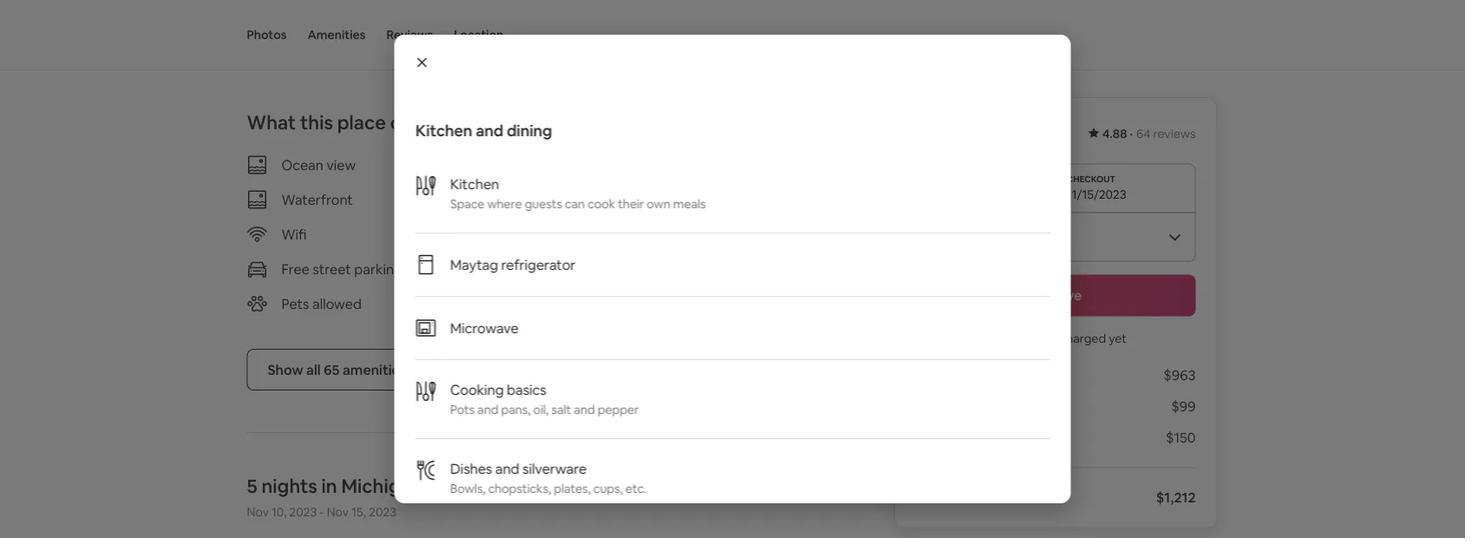 Task type: describe. For each thing, give the bounding box(es) containing it.
show all 65 amenities
[[268, 361, 407, 378]]

airbnb service fee button
[[917, 429, 1033, 447]]

dishes and silverware bowls, chopsticks, plates, cups, etc.
[[450, 460, 647, 496]]

·
[[1130, 126, 1133, 141]]

where
[[487, 196, 522, 212]]

bowls,
[[450, 481, 485, 496]]

what
[[247, 110, 296, 135]]

64
[[1137, 126, 1151, 141]]

location
[[454, 27, 504, 43]]

own
[[647, 196, 670, 212]]

-
[[320, 504, 324, 520]]

be
[[1043, 330, 1058, 346]]

kitchen for and
[[415, 121, 472, 141]]

cooking
[[450, 381, 504, 398]]

in
[[322, 473, 337, 498]]

15,
[[352, 504, 366, 520]]

total
[[917, 489, 949, 506]]

basics
[[507, 381, 546, 398]]

pepper
[[598, 402, 639, 417]]

security
[[572, 295, 625, 312]]

city
[[426, 473, 464, 498]]

refrigerator
[[501, 256, 575, 273]]

reviews
[[387, 27, 433, 43]]

amenities
[[308, 27, 366, 43]]

cooking basics pots and pans, oil, salt and pepper
[[450, 381, 639, 417]]

kitchen for space
[[450, 175, 499, 193]]

place
[[337, 110, 386, 135]]

tub
[[644, 260, 666, 278]]

street
[[313, 260, 351, 278]]

4.88 · 64 reviews
[[1103, 126, 1196, 141]]

oil,
[[533, 402, 549, 417]]

won't
[[1009, 330, 1040, 346]]

and right the salt
[[574, 402, 595, 417]]

michigan
[[341, 473, 422, 498]]

property
[[704, 295, 761, 312]]

space
[[450, 196, 484, 212]]

meals
[[673, 196, 706, 212]]

amenities button
[[308, 0, 366, 69]]

dishes
[[450, 460, 492, 477]]

ocean view
[[282, 156, 356, 174]]

photos
[[247, 27, 287, 43]]

maytag refrigerator
[[450, 256, 575, 273]]

airbnb
[[917, 429, 960, 447]]

kitchen and dining
[[415, 121, 552, 141]]

hot
[[619, 260, 641, 278]]

free street parking
[[282, 260, 403, 278]]

wifi
[[282, 225, 307, 243]]

pets allowed
[[282, 295, 362, 312]]

1 nov from the left
[[247, 504, 269, 520]]

11/15/2023 button
[[917, 164, 1196, 212]]

charged
[[1060, 330, 1107, 346]]

what this place offers dialog
[[394, 35, 1071, 538]]

2 nov from the left
[[327, 504, 349, 520]]

dedicated workspace
[[572, 225, 712, 243]]

$1,212
[[1157, 489, 1196, 506]]

waterfront
[[282, 191, 353, 208]]

microwave
[[450, 319, 519, 337]]

you
[[986, 330, 1006, 346]]

service
[[963, 429, 1009, 447]]

silverware
[[522, 460, 587, 477]]

65
[[324, 361, 340, 378]]

cameras
[[628, 295, 682, 312]]



Task type: vqa. For each thing, say whether or not it's contained in the screenshot.
Choose corresponding to Tue, Oct 24 3:30 PM–5:00 PM (PDT) Book for a private group
no



Task type: locate. For each thing, give the bounding box(es) containing it.
yet
[[1109, 330, 1127, 346]]

1 horizontal spatial nov
[[327, 504, 349, 520]]

reserve button
[[917, 275, 1196, 316]]

4.88
[[1103, 126, 1128, 141]]

parking
[[354, 260, 403, 278]]

cook
[[588, 196, 615, 212]]

maytag
[[450, 256, 498, 273]]

kitchen
[[415, 121, 472, 141], [450, 175, 499, 193], [572, 191, 621, 208]]

taxes
[[999, 489, 1035, 506]]

2023
[[289, 504, 317, 520], [369, 504, 397, 520]]

amenities
[[343, 361, 407, 378]]

and up chopsticks,
[[495, 460, 519, 477]]

nov left 10,
[[247, 504, 269, 520]]

5
[[247, 473, 258, 498]]

and left dining
[[476, 121, 503, 141]]

offers
[[390, 110, 443, 135]]

reviews
[[1154, 126, 1196, 141]]

before
[[952, 489, 996, 506]]

airbnb service fee
[[917, 429, 1033, 447]]

location button
[[454, 0, 504, 69]]

reviews button
[[387, 0, 433, 69]]

show all 65 amenities button
[[247, 349, 428, 391]]

and inside dishes and silverware bowls, chopsticks, plates, cups, etc.
[[495, 460, 519, 477]]

workspace
[[642, 225, 712, 243]]

$150
[[1166, 429, 1196, 447]]

1 2023 from the left
[[289, 504, 317, 520]]

total before taxes
[[917, 489, 1035, 506]]

you won't be charged yet
[[986, 330, 1127, 346]]

view
[[327, 156, 356, 174]]

2023 right the 15, at the left of page
[[369, 504, 397, 520]]

0 horizontal spatial nov
[[247, 504, 269, 520]]

and down cooking
[[477, 402, 498, 417]]

0 horizontal spatial 2023
[[289, 504, 317, 520]]

what this place offers
[[247, 110, 443, 135]]

can
[[565, 196, 585, 212]]

pots
[[450, 402, 475, 417]]

11/15/2023
[[1067, 186, 1127, 202]]

2 2023 from the left
[[369, 504, 397, 520]]

plates,
[[554, 481, 591, 496]]

chopsticks,
[[488, 481, 551, 496]]

show
[[268, 361, 304, 378]]

private
[[572, 260, 616, 278]]

kitchen inside kitchen space where guests can cook their own meals
[[450, 175, 499, 193]]

security cameras on property
[[572, 295, 761, 312]]

photos button
[[247, 0, 287, 69]]

cups,
[[593, 481, 623, 496]]

5 nights in michigan city nov 10, 2023 - nov 15, 2023
[[247, 473, 464, 520]]

and
[[476, 121, 503, 141], [477, 402, 498, 417], [574, 402, 595, 417], [495, 460, 519, 477]]

all
[[306, 361, 321, 378]]

pans,
[[501, 402, 530, 417]]

their
[[618, 196, 644, 212]]

10,
[[272, 504, 287, 520]]

salt
[[551, 402, 571, 417]]

dedicated
[[572, 225, 639, 243]]

2023 left -
[[289, 504, 317, 520]]

free
[[282, 260, 310, 278]]

$963
[[1164, 366, 1196, 384]]

$99
[[1172, 398, 1196, 415]]

pets
[[282, 295, 309, 312]]

on
[[685, 295, 701, 312]]

this
[[300, 110, 333, 135]]

dining
[[507, 121, 552, 141]]

ocean
[[282, 156, 324, 174]]

private hot tub
[[572, 260, 666, 278]]

nov right -
[[327, 504, 349, 520]]

allowed
[[312, 295, 362, 312]]

reserve
[[1030, 286, 1083, 304]]

kitchen space where guests can cook their own meals
[[450, 175, 706, 212]]

fee
[[1012, 429, 1033, 447]]

1 horizontal spatial 2023
[[369, 504, 397, 520]]



